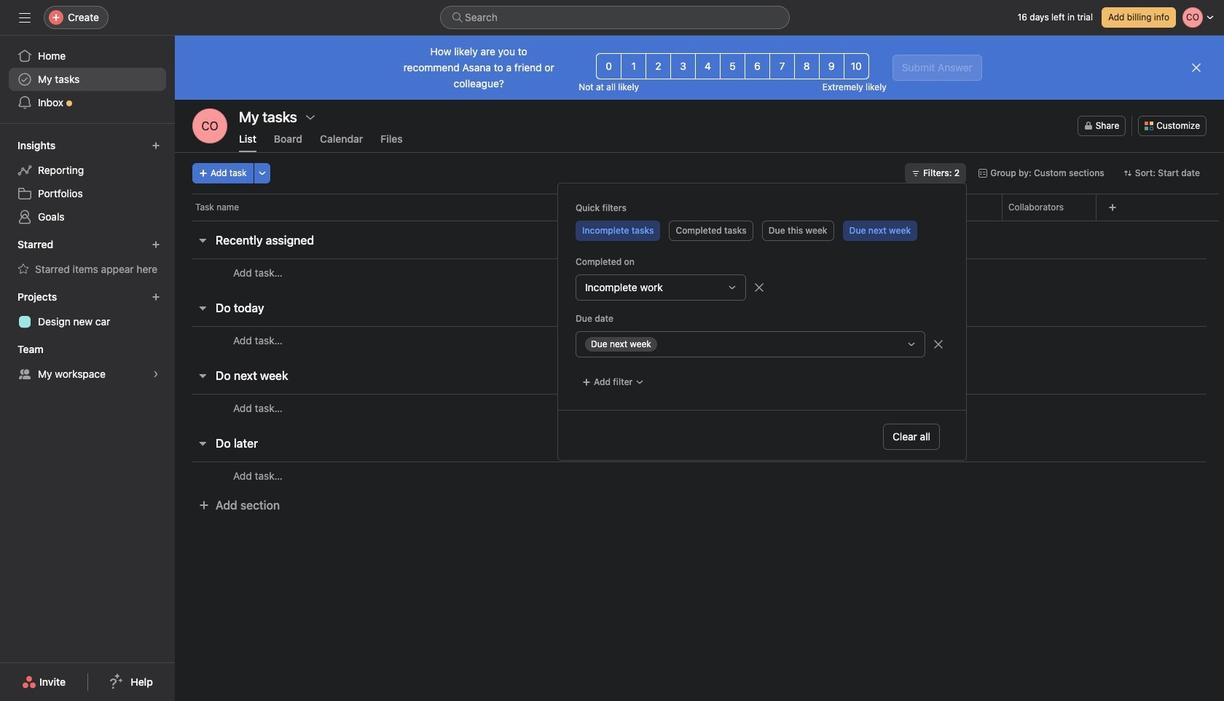 Task type: locate. For each thing, give the bounding box(es) containing it.
1 vertical spatial collapse task list for this group image
[[197, 370, 208, 382]]

1 horizontal spatial remove image
[[933, 339, 944, 351]]

1 group from the top
[[576, 275, 949, 301]]

None radio
[[596, 53, 622, 79], [671, 53, 696, 79], [720, 53, 745, 79], [745, 53, 770, 79], [794, 53, 820, 79], [819, 53, 844, 79], [596, 53, 622, 79], [671, 53, 696, 79], [720, 53, 745, 79], [745, 53, 770, 79], [794, 53, 820, 79], [819, 53, 844, 79]]

add field image
[[1108, 203, 1117, 212]]

remove image
[[754, 282, 765, 294], [933, 339, 944, 351]]

1 vertical spatial remove image
[[933, 339, 944, 351]]

1 vertical spatial collapse task list for this group image
[[197, 438, 208, 450]]

hide sidebar image
[[19, 12, 31, 23]]

0 vertical spatial collapse task list for this group image
[[197, 235, 208, 246]]

new project or portfolio image
[[152, 293, 160, 302]]

0 vertical spatial group
[[576, 275, 949, 301]]

collapse task list for this group image right see details, my workspace icon
[[197, 370, 208, 382]]

dismiss image
[[1191, 62, 1202, 74]]

collapse task list for this group image
[[197, 302, 208, 314], [197, 438, 208, 450]]

list box
[[440, 6, 790, 29]]

collapse task list for this group image right add items to starred image
[[197, 235, 208, 246]]

0 vertical spatial remove image
[[754, 282, 765, 294]]

insights element
[[0, 133, 175, 232]]

option group
[[596, 53, 869, 79]]

2 group from the top
[[576, 332, 949, 358]]

0 horizontal spatial remove image
[[754, 282, 765, 294]]

2 collapse task list for this group image from the top
[[197, 370, 208, 382]]

show options image
[[305, 111, 316, 123]]

global element
[[0, 36, 175, 123]]

starred element
[[0, 232, 175, 284]]

None radio
[[621, 53, 646, 79], [646, 53, 671, 79], [695, 53, 721, 79], [769, 53, 795, 79], [844, 53, 869, 79], [621, 53, 646, 79], [646, 53, 671, 79], [695, 53, 721, 79], [769, 53, 795, 79], [844, 53, 869, 79]]

collapse task list for this group image
[[197, 235, 208, 246], [197, 370, 208, 382]]

1 vertical spatial group
[[576, 332, 949, 358]]

add items to starred image
[[152, 240, 160, 249]]

group
[[576, 275, 949, 301], [576, 332, 949, 358]]

row
[[175, 194, 1224, 221], [192, 220, 1219, 222], [175, 259, 1224, 286], [175, 326, 1224, 354], [175, 394, 1224, 422], [175, 462, 1224, 490]]

0 vertical spatial collapse task list for this group image
[[197, 302, 208, 314]]



Task type: vqa. For each thing, say whether or not it's contained in the screenshot.
seven warlords of the sea in Projects element
no



Task type: describe. For each thing, give the bounding box(es) containing it.
1 collapse task list for this group image from the top
[[197, 302, 208, 314]]

1 collapse task list for this group image from the top
[[197, 235, 208, 246]]

projects element
[[0, 284, 175, 337]]

new insights image
[[152, 141, 160, 150]]

more actions image
[[258, 169, 266, 178]]

view profile settings image
[[192, 109, 227, 144]]

remove image for 2nd group from the bottom of the page
[[754, 282, 765, 294]]

remove image for second group from the top
[[933, 339, 944, 351]]

2 collapse task list for this group image from the top
[[197, 438, 208, 450]]

see details, my workspace image
[[152, 370, 160, 379]]

teams element
[[0, 337, 175, 389]]



